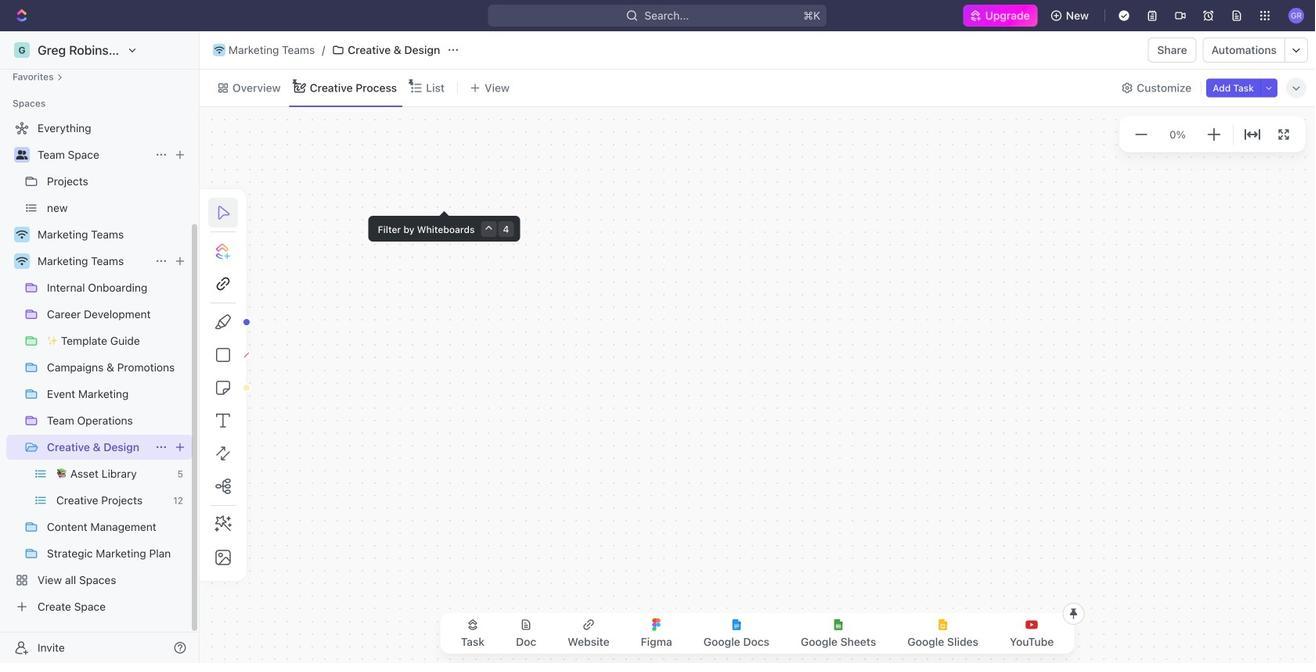 Task type: locate. For each thing, give the bounding box(es) containing it.
1 horizontal spatial wifi image
[[214, 46, 224, 54]]

user group image
[[16, 150, 28, 160]]

tree inside sidebar navigation
[[6, 116, 193, 620]]

wifi image
[[214, 46, 224, 54], [16, 257, 28, 266]]

wifi image inside 'tree'
[[16, 257, 28, 266]]

0 horizontal spatial wifi image
[[16, 257, 28, 266]]

0 vertical spatial wifi image
[[214, 46, 224, 54]]

greg robinson's workspace, , element
[[14, 42, 30, 58]]

tree
[[6, 116, 193, 620]]

1 vertical spatial wifi image
[[16, 257, 28, 266]]

sidebar navigation
[[0, 31, 203, 664]]



Task type: describe. For each thing, give the bounding box(es) containing it.
wifi image
[[16, 230, 28, 240]]



Task type: vqa. For each thing, say whether or not it's contained in the screenshot.
leftmost wifi icon
yes



